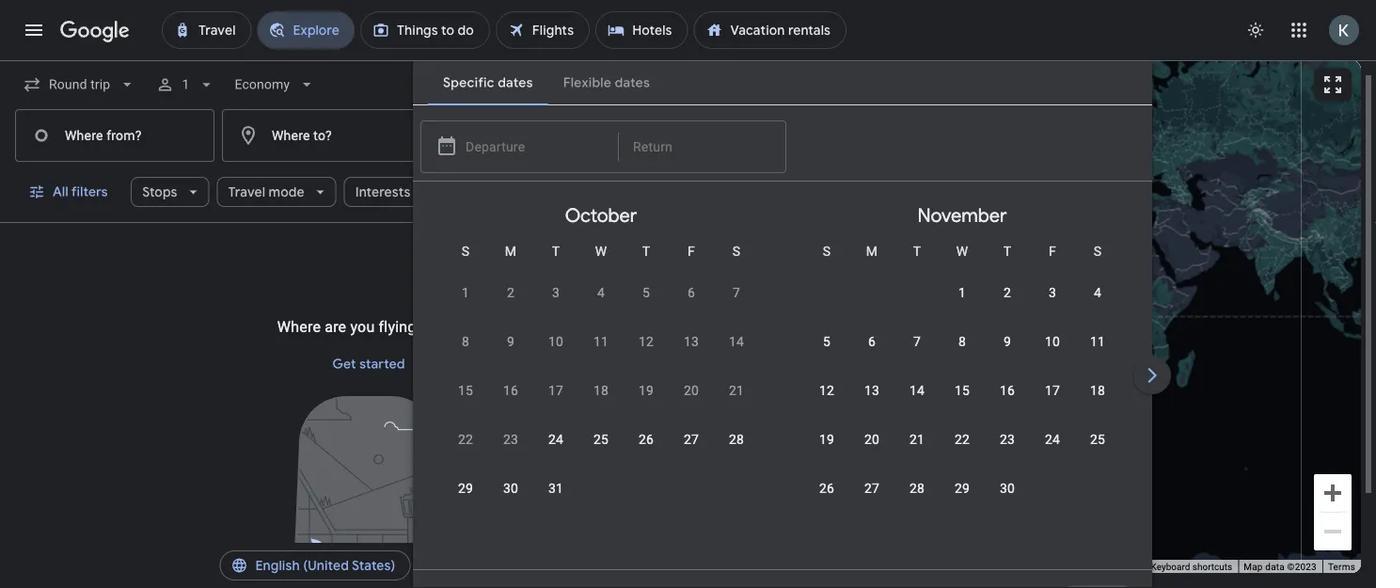 Task type: locate. For each thing, give the bounding box(es) containing it.
1 29 button from the left
[[443, 466, 488, 511]]

1 horizontal spatial 25
[[1091, 431, 1106, 447]]

english (united states) button
[[220, 543, 411, 588]]

10
[[549, 334, 564, 349], [1045, 334, 1061, 349]]

19 for the sun, nov 19 element
[[820, 431, 835, 447]]

27
[[684, 431, 699, 447], [865, 480, 880, 496]]

28 right fri, oct 27 element
[[729, 431, 744, 447]]

27 button
[[669, 417, 714, 462], [850, 466, 895, 511]]

filters
[[71, 184, 108, 200]]

where for where from?
[[65, 128, 103, 143]]

28 button right mon, nov 27 element
[[895, 466, 940, 511]]

t
[[552, 243, 560, 259], [642, 243, 651, 259], [914, 243, 922, 259], [1004, 243, 1012, 259]]

sun, oct 15 element
[[458, 381, 473, 400]]

15 button left mon, oct 16 element
[[443, 368, 488, 413]]

0 vertical spatial 27
[[684, 431, 699, 447]]

6 button
[[669, 270, 714, 315], [850, 319, 895, 364]]

2 30 button from the left
[[985, 466, 1030, 511]]

where left are
[[277, 318, 321, 335]]

27 inside november row group
[[865, 480, 880, 496]]

15 inside november row group
[[955, 383, 970, 398]]

24 inside november row group
[[1045, 431, 1061, 447]]

27 right "sun, nov 26" element
[[865, 480, 880, 496]]

10 inside october "row group"
[[549, 334, 564, 349]]

15 button left the thu, nov 16 element
[[940, 368, 985, 413]]

0 horizontal spatial 26
[[639, 431, 654, 447]]

mon, oct 30 element
[[503, 479, 519, 498]]

1 horizontal spatial 16
[[1000, 383, 1015, 398]]

©2023
[[1288, 561, 1317, 573]]

sat, oct 14 element
[[729, 332, 744, 351]]

24 button right mon, oct 23 element
[[534, 417, 579, 462]]

sun, nov 5 element
[[823, 332, 831, 351]]

18 button right tue, oct 17 element
[[579, 368, 624, 413]]

7 button
[[714, 270, 759, 315], [895, 319, 940, 364]]

1 25 button from the left
[[579, 417, 624, 462]]

4 button
[[579, 270, 624, 315], [1076, 270, 1121, 315]]

0 horizontal spatial 9
[[507, 334, 515, 349]]

1 horizontal spatial 18
[[1091, 383, 1106, 398]]

1 vertical spatial 12
[[820, 383, 835, 398]]

2 8 from the left
[[959, 334, 966, 349]]

16 inside october "row group"
[[503, 383, 519, 398]]

tue, nov 14 element
[[910, 381, 925, 400]]

wed, oct 11 element
[[594, 332, 609, 351]]

1 horizontal spatial m
[[867, 243, 878, 259]]

1 horizontal spatial 16 button
[[985, 368, 1030, 413]]

0 vertical spatial 13 button
[[669, 319, 714, 364]]

28 inside november row group
[[910, 480, 925, 496]]

fri, oct 20 element
[[684, 381, 699, 400]]

1 2 from the left
[[507, 285, 515, 300]]

8 left mon, oct 9 'element' at the bottom
[[462, 334, 470, 349]]

2 m from the left
[[867, 243, 878, 259]]

0 horizontal spatial 20 button
[[669, 368, 714, 413]]

1-week trip in the next 6 months
[[476, 128, 669, 143]]

1 s from the left
[[462, 243, 470, 259]]

0 horizontal spatial 9 button
[[488, 319, 534, 364]]

13 inside october "row group"
[[684, 334, 699, 349]]

25
[[594, 431, 609, 447], [1091, 431, 1106, 447]]

1 25 from the left
[[594, 431, 609, 447]]

23 inside november row group
[[1000, 431, 1015, 447]]

17 button left the sat, nov 18 element
[[1030, 368, 1076, 413]]

wed, oct 18 element
[[594, 381, 609, 400]]

10 right mon, oct 9 'element' at the bottom
[[549, 334, 564, 349]]

14 right the fri, oct 13 element
[[729, 334, 744, 349]]

5 button left mon, nov 6 element
[[805, 319, 850, 364]]

5 inside row
[[823, 334, 831, 349]]

sat, nov 25 element
[[1091, 430, 1106, 449]]

8
[[462, 334, 470, 349], [959, 334, 966, 349]]

8 for wed, nov 8 element
[[959, 334, 966, 349]]

1 3 button from the left
[[534, 270, 579, 315]]

1 horizontal spatial 23
[[1000, 431, 1015, 447]]

1 24 from the left
[[549, 431, 564, 447]]

20 inside november row group
[[865, 431, 880, 447]]

change appearance image
[[1234, 8, 1279, 53]]

16 button
[[488, 368, 534, 413], [985, 368, 1030, 413]]

wed, nov 8 element
[[959, 332, 966, 351]]

0 vertical spatial 26 button
[[624, 417, 669, 462]]

13
[[684, 334, 699, 349], [865, 383, 880, 398]]

1 4 from the left
[[598, 285, 605, 300]]

1 11 from the left
[[594, 334, 609, 349]]

1 8 button from the left
[[443, 319, 488, 364]]

30 inside november row group
[[1000, 480, 1015, 496]]

1 inside october "row group"
[[462, 285, 470, 300]]

1
[[182, 77, 189, 92], [462, 285, 470, 300], [959, 285, 966, 300]]

4 button right tue, oct 3 element
[[579, 270, 624, 315]]

14 left wed, nov 15 element
[[910, 383, 925, 398]]

20 right thu, oct 19 element
[[684, 383, 699, 398]]

row containing 12
[[805, 366, 1121, 415]]

Return text field
[[633, 121, 772, 172]]

1 horizontal spatial 6
[[688, 285, 695, 300]]

w for october
[[595, 243, 607, 259]]

7 button right fri, oct 6 element
[[714, 270, 759, 315]]

0 horizontal spatial 6
[[612, 128, 620, 143]]

mon, oct 9 element
[[507, 332, 515, 351]]

14
[[729, 334, 744, 349], [910, 383, 925, 398]]

9
[[507, 334, 515, 349], [1004, 334, 1012, 349]]

wed, nov 29 element
[[955, 479, 970, 498]]

26 button left mon, nov 27 element
[[805, 466, 850, 511]]

10 button left 'sat, nov 11' element
[[1030, 319, 1076, 364]]

m up mon, oct 2 element
[[505, 243, 517, 259]]

1 horizontal spatial 3
[[1049, 285, 1057, 300]]

15 left mon, oct 16 element
[[458, 383, 473, 398]]

14 button left wed, nov 15 element
[[895, 368, 940, 413]]

0 horizontal spatial where
[[65, 128, 103, 143]]

1 23 from the left
[[503, 431, 519, 447]]

11 button
[[579, 319, 624, 364], [1076, 319, 1121, 364]]

thu, nov 30 element
[[1000, 479, 1015, 498]]

29 button left the mon, oct 30 element
[[443, 466, 488, 511]]

0 horizontal spatial 10 button
[[534, 319, 579, 364]]

1 vertical spatial 5
[[823, 334, 831, 349]]

w inside november row group
[[957, 243, 969, 259]]

2 25 from the left
[[1091, 431, 1106, 447]]

5 for sun, nov 5 element
[[823, 334, 831, 349]]

21 left wed, nov 22 element
[[910, 431, 925, 447]]

t up thu, oct 5 element
[[642, 243, 651, 259]]

18 inside october "row group"
[[594, 383, 609, 398]]

0 horizontal spatial 21
[[729, 383, 744, 398]]

22 button
[[443, 417, 488, 462], [940, 417, 985, 462]]

12
[[639, 334, 654, 349], [820, 383, 835, 398]]

0 horizontal spatial 2 button
[[488, 270, 534, 315]]

from? up the filters
[[107, 128, 142, 143]]

fri, nov 17 element
[[1045, 381, 1061, 400]]

13 right thu, oct 12 element
[[684, 334, 699, 349]]

1 vertical spatial 7
[[914, 334, 921, 349]]

1 vertical spatial 14 button
[[895, 368, 940, 413]]

15 button
[[443, 368, 488, 413], [940, 368, 985, 413]]

grid inside filters form
[[421, 189, 1377, 581]]

22 inside october "row group"
[[458, 431, 473, 447]]

1 15 from the left
[[458, 383, 473, 398]]

6
[[612, 128, 620, 143], [688, 285, 695, 300], [869, 334, 876, 349]]

1 horizontal spatial 5 button
[[805, 319, 850, 364]]

14 inside november row group
[[910, 383, 925, 398]]

1 horizontal spatial f
[[1049, 243, 1057, 259]]

1 horizontal spatial 7
[[914, 334, 921, 349]]

2 9 from the left
[[1004, 334, 1012, 349]]

0 horizontal spatial f
[[688, 243, 695, 259]]

1 18 from the left
[[594, 383, 609, 398]]

6 right next
[[612, 128, 620, 143]]

2 for november
[[1004, 285, 1012, 300]]

9 button right wed, nov 8 element
[[985, 319, 1030, 364]]

tue, oct 10 element
[[549, 332, 564, 351]]

29 for wed, nov 29 element
[[955, 480, 970, 496]]

1 vertical spatial 12 button
[[805, 368, 850, 413]]

26 button
[[624, 417, 669, 462], [805, 466, 850, 511]]

2 15 button from the left
[[940, 368, 985, 413]]

2 button
[[488, 270, 534, 315], [985, 270, 1030, 315]]

tue, oct 3 element
[[552, 283, 560, 302]]

fri, oct 6 element
[[688, 283, 695, 302]]

0 horizontal spatial 25 button
[[579, 417, 624, 462]]

6 right sun, nov 5 element
[[869, 334, 876, 349]]

0 vertical spatial 7
[[733, 285, 741, 300]]

7 inside october "row group"
[[733, 285, 741, 300]]

0 horizontal spatial 23 button
[[488, 417, 534, 462]]

1 left thu, nov 2 element
[[959, 285, 966, 300]]

2 24 button from the left
[[1030, 417, 1076, 462]]

26 inside october "row group"
[[639, 431, 654, 447]]

1 horizontal spatial 8
[[959, 334, 966, 349]]

1 16 from the left
[[503, 383, 519, 398]]

25 inside october "row group"
[[594, 431, 609, 447]]

w inside october "row group"
[[595, 243, 607, 259]]

0 vertical spatial where
[[65, 128, 103, 143]]

22 left mon, oct 23 element
[[458, 431, 473, 447]]

28 right mon, nov 27 element
[[910, 480, 925, 496]]

20 button left tue, nov 21 element
[[850, 417, 895, 462]]

2 17 button from the left
[[1030, 368, 1076, 413]]

1 vertical spatial 27 button
[[850, 466, 895, 511]]

row containing 15
[[443, 366, 759, 415]]

23 button
[[488, 417, 534, 462], [985, 417, 1030, 462]]

23 button left "fri, nov 24" 'element' at the bottom of the page
[[985, 417, 1030, 462]]

8 left thu, nov 9 element
[[959, 334, 966, 349]]

sun, nov 26 element
[[820, 479, 835, 498]]

11 right fri, nov 10 element
[[1091, 334, 1106, 349]]

20 inside october "row group"
[[684, 383, 699, 398]]

0 horizontal spatial 26 button
[[624, 417, 669, 462]]

from?
[[107, 128, 142, 143], [420, 318, 460, 335]]

1 horizontal spatial 15
[[955, 383, 970, 398]]

where up "all filters"
[[65, 128, 103, 143]]

2 4 from the left
[[1094, 285, 1102, 300]]

25 inside november row group
[[1091, 431, 1106, 447]]

0 horizontal spatial 8 button
[[443, 319, 488, 364]]

19 left the mon, nov 20 element
[[820, 431, 835, 447]]

24 right mon, oct 23 element
[[549, 431, 564, 447]]

2 2 button from the left
[[985, 270, 1030, 315]]

wed, nov 22 element
[[955, 430, 970, 449]]

13 left 'tue, nov 14' element
[[865, 383, 880, 398]]

15 inside october "row group"
[[458, 383, 473, 398]]

18 inside november row group
[[1091, 383, 1106, 398]]

1 button
[[443, 270, 488, 315], [940, 270, 985, 315]]

26 for "sun, nov 26" element
[[820, 480, 835, 496]]

11 for 'sat, nov 11' element
[[1091, 334, 1106, 349]]

24 button
[[534, 417, 579, 462], [1030, 417, 1076, 462]]

grid containing october
[[421, 189, 1377, 581]]

1 vertical spatial 21
[[910, 431, 925, 447]]

0 vertical spatial 20
[[684, 383, 699, 398]]

1 24 button from the left
[[534, 417, 579, 462]]

1 vertical spatial 26
[[820, 480, 835, 496]]

26 left mon, nov 27 element
[[820, 480, 835, 496]]

4 inside october "row group"
[[598, 285, 605, 300]]

1 horizontal spatial 2
[[1004, 285, 1012, 300]]

21 inside october "row group"
[[729, 383, 744, 398]]

17 inside october "row group"
[[549, 383, 564, 398]]

2 30 from the left
[[1000, 480, 1015, 496]]

26 inside november row group
[[820, 480, 835, 496]]

9 for mon, oct 9 'element' at the bottom
[[507, 334, 515, 349]]

27 for fri, oct 27 element
[[684, 431, 699, 447]]

1 up 'where from?' text field
[[182, 77, 189, 92]]

sun, oct 8 element
[[462, 332, 470, 351]]

2 for october
[[507, 285, 515, 300]]

1 vertical spatial 5 button
[[805, 319, 850, 364]]

2 button right wed, nov 1 element
[[985, 270, 1030, 315]]

14 button right the fri, oct 13 element
[[714, 319, 759, 364]]

12 inside november row group
[[820, 383, 835, 398]]

0 horizontal spatial w
[[595, 243, 607, 259]]

f inside november row group
[[1049, 243, 1057, 259]]

12 left mon, nov 13 'element'
[[820, 383, 835, 398]]

28 for sat, oct 28 element
[[729, 431, 744, 447]]

1 left mon, oct 2 element
[[462, 285, 470, 300]]

w
[[595, 243, 607, 259], [957, 243, 969, 259]]

25 button
[[579, 417, 624, 462], [1076, 417, 1121, 462]]

0 horizontal spatial 3 button
[[534, 270, 579, 315]]

2 2 from the left
[[1004, 285, 1012, 300]]

17 right mon, oct 16 element
[[549, 383, 564, 398]]

2
[[507, 285, 515, 300], [1004, 285, 1012, 300]]

21 button right fri, oct 20 element
[[714, 368, 759, 413]]

17 left the sat, nov 18 element
[[1045, 383, 1061, 398]]

23 inside october "row group"
[[503, 431, 519, 447]]

1 30 from the left
[[503, 480, 519, 496]]

get
[[333, 356, 356, 373]]

wed, oct 25 element
[[594, 430, 609, 449]]

1 horizontal spatial 21 button
[[895, 417, 940, 462]]

16 button left fri, nov 17 element
[[985, 368, 1030, 413]]

9 inside november row group
[[1004, 334, 1012, 349]]

29 inside october "row group"
[[458, 480, 473, 496]]

2 22 from the left
[[955, 431, 970, 447]]

sun, nov 19 element
[[820, 430, 835, 449]]

fri, nov 3 element
[[1049, 283, 1057, 302]]

2 17 from the left
[[1045, 383, 1061, 398]]

1 horizontal spatial w
[[957, 243, 969, 259]]

17
[[549, 383, 564, 398], [1045, 383, 1061, 398]]

2 3 button from the left
[[1030, 270, 1076, 315]]

3 inside october "row group"
[[552, 285, 560, 300]]

2 16 from the left
[[1000, 383, 1015, 398]]

10 inside november row group
[[1045, 334, 1061, 349]]

13 inside november row group
[[865, 383, 880, 398]]

2 11 from the left
[[1091, 334, 1106, 349]]

where inside filters form
[[65, 128, 103, 143]]

1 horizontal spatial 4 button
[[1076, 270, 1121, 315]]

25 left 'thu, oct 26' element
[[594, 431, 609, 447]]

28
[[729, 431, 744, 447], [910, 480, 925, 496]]

20 button right thu, oct 19 element
[[669, 368, 714, 413]]

11 button right tue, oct 10 "element"
[[579, 319, 624, 364]]

2 29 from the left
[[955, 480, 970, 496]]

1 vertical spatial 13
[[865, 383, 880, 398]]

t up thu, nov 2 element
[[1004, 243, 1012, 259]]

1 10 button from the left
[[534, 319, 579, 364]]

3 left sat, nov 4 element
[[1049, 285, 1057, 300]]

1 3 from the left
[[552, 285, 560, 300]]

1 horizontal spatial 14
[[910, 383, 925, 398]]

6 left sat, oct 7 element
[[688, 285, 695, 300]]

30 right wed, nov 29 element
[[1000, 480, 1015, 496]]

2 18 from the left
[[1091, 383, 1106, 398]]

2 29 button from the left
[[940, 466, 985, 511]]

s up sun, nov 5 element
[[823, 243, 831, 259]]

2 23 button from the left
[[985, 417, 1030, 462]]

1 f from the left
[[688, 243, 695, 259]]

18 button
[[579, 368, 624, 413], [1076, 368, 1121, 413]]

8 inside october "row group"
[[462, 334, 470, 349]]

13 for the fri, oct 13 element
[[684, 334, 699, 349]]

10 button inside november row group
[[1030, 319, 1076, 364]]

thu, oct 5 element
[[643, 283, 650, 302]]

8 inside november row group
[[959, 334, 966, 349]]

22
[[458, 431, 473, 447], [955, 431, 970, 447]]

29 left the mon, oct 30 element
[[458, 480, 473, 496]]

1 9 from the left
[[507, 334, 515, 349]]

w down "october"
[[595, 243, 607, 259]]

0 horizontal spatial 29 button
[[443, 466, 488, 511]]

1 button left thu, nov 2 element
[[940, 270, 985, 315]]

24 inside october "row group"
[[549, 431, 564, 447]]

2 vertical spatial 6
[[869, 334, 876, 349]]

1 17 from the left
[[549, 383, 564, 398]]

1 horizontal spatial 21
[[910, 431, 925, 447]]

1 22 button from the left
[[443, 417, 488, 462]]

30
[[503, 480, 519, 496], [1000, 480, 1015, 496]]

3 for october
[[552, 285, 560, 300]]

m for november
[[867, 243, 878, 259]]

m up mon, nov 6 element
[[867, 243, 878, 259]]

1 horizontal spatial 28
[[910, 480, 925, 496]]

0 horizontal spatial 15
[[458, 383, 473, 398]]

f inside october "row group"
[[688, 243, 695, 259]]

18 for the sat, nov 18 element
[[1091, 383, 1106, 398]]

mon, nov 13 element
[[865, 381, 880, 400]]

25 for sat, nov 25 element
[[1091, 431, 1106, 447]]

15
[[458, 383, 473, 398], [955, 383, 970, 398]]

11 for wed, oct 11 element
[[594, 334, 609, 349]]

where
[[65, 128, 103, 143], [277, 318, 321, 335]]

1 horizontal spatial 9
[[1004, 334, 1012, 349]]

sat, oct 21 element
[[729, 381, 744, 400]]

1 10 from the left
[[549, 334, 564, 349]]

3 button for november
[[1030, 270, 1076, 315]]

0 horizontal spatial 28 button
[[714, 417, 759, 462]]

6 button right sun, nov 5 element
[[850, 319, 895, 364]]

12 button left mon, nov 13 'element'
[[805, 368, 850, 413]]

row
[[443, 261, 759, 317], [940, 261, 1121, 317], [443, 317, 759, 366], [805, 317, 1121, 366], [443, 366, 759, 415], [805, 366, 1121, 415], [443, 415, 759, 464], [805, 415, 1121, 464], [443, 464, 579, 513], [805, 464, 1030, 513]]

thu, oct 19 element
[[639, 381, 654, 400]]

s up sat, nov 4 element
[[1094, 243, 1102, 259]]

1 t from the left
[[552, 243, 560, 259]]

0 vertical spatial 6 button
[[669, 270, 714, 315]]

thu, nov 16 element
[[1000, 381, 1015, 400]]

5 inside october "row group"
[[643, 285, 650, 300]]

10 for fri, nov 10 element
[[1045, 334, 1061, 349]]

9 right the sun, oct 8 element
[[507, 334, 515, 349]]

1 horizontal spatial 13 button
[[850, 368, 895, 413]]

7 inside row
[[914, 334, 921, 349]]

11 inside november row group
[[1091, 334, 1106, 349]]

2 s from the left
[[733, 243, 741, 259]]

0 horizontal spatial 22 button
[[443, 417, 488, 462]]

fri, nov 10 element
[[1045, 332, 1061, 351]]

27 button right 'thu, oct 26' element
[[669, 417, 714, 462]]

1 inside november row group
[[959, 285, 966, 300]]

1 2 button from the left
[[488, 270, 534, 315]]

0 horizontal spatial 28
[[729, 431, 744, 447]]

2 w from the left
[[957, 243, 969, 259]]

0 horizontal spatial 11 button
[[579, 319, 624, 364]]

thu, nov 23 element
[[1000, 430, 1015, 449]]

from? left the sun, oct 8 element
[[420, 318, 460, 335]]

sun, oct 29 element
[[458, 479, 473, 498]]

thu, oct 26 element
[[639, 430, 654, 449]]

8 button
[[443, 319, 488, 364], [940, 319, 985, 364]]

0 horizontal spatial 22
[[458, 431, 473, 447]]

25 right "fri, nov 24" 'element' at the bottom of the page
[[1091, 431, 1106, 447]]

29
[[458, 480, 473, 496], [955, 480, 970, 496]]

1 vertical spatial 6
[[688, 285, 695, 300]]

2 f from the left
[[1049, 243, 1057, 259]]

24 for "fri, nov 24" 'element' at the bottom of the page
[[1045, 431, 1061, 447]]

2 1 button from the left
[[940, 270, 985, 315]]

1 horizontal spatial 4
[[1094, 285, 1102, 300]]

17 button
[[534, 368, 579, 413], [1030, 368, 1076, 413]]

20 button
[[669, 368, 714, 413], [850, 417, 895, 462]]

0 horizontal spatial 4 button
[[579, 270, 624, 315]]

1 15 button from the left
[[443, 368, 488, 413]]

0 vertical spatial 7 button
[[714, 270, 759, 315]]

mon, nov 27 element
[[865, 479, 880, 498]]

3 inside november row group
[[1049, 285, 1057, 300]]

2 button right sun, oct 1 element
[[488, 270, 534, 315]]

9 inside october "row group"
[[507, 334, 515, 349]]

travel
[[228, 184, 265, 200]]

1 horizontal spatial 19
[[820, 431, 835, 447]]

12 button
[[624, 319, 669, 364], [805, 368, 850, 413]]

0 horizontal spatial 19 button
[[624, 368, 669, 413]]

usd button
[[426, 551, 503, 581]]

30 inside october "row group"
[[503, 480, 519, 496]]

0 horizontal spatial 4
[[598, 285, 605, 300]]

16 button left tue, oct 17 element
[[488, 368, 534, 413]]

16 left tue, oct 17 element
[[503, 383, 519, 398]]

14 button
[[714, 319, 759, 364], [895, 368, 940, 413]]

20 left tue, nov 21 element
[[865, 431, 880, 447]]

26 for 'thu, oct 26' element
[[639, 431, 654, 447]]

tue, nov 21 element
[[910, 430, 925, 449]]

m inside october "row group"
[[505, 243, 517, 259]]

16
[[503, 383, 519, 398], [1000, 383, 1015, 398]]

november row group
[[782, 189, 1143, 562]]

19 inside november row group
[[820, 431, 835, 447]]

1 button for november
[[940, 270, 985, 315]]

s up sun, oct 1 element
[[462, 243, 470, 259]]

wed, oct 4 element
[[598, 283, 605, 302]]

1 vertical spatial 27
[[865, 480, 880, 496]]

6 inside row
[[869, 334, 876, 349]]

2 18 button from the left
[[1076, 368, 1121, 413]]

26
[[639, 431, 654, 447], [820, 480, 835, 496]]

1 horizontal spatial 18 button
[[1076, 368, 1121, 413]]

tue, oct 17 element
[[549, 381, 564, 400]]

11 inside october "row group"
[[594, 334, 609, 349]]

0 horizontal spatial m
[[505, 243, 517, 259]]

11 button right fri, nov 10 element
[[1076, 319, 1121, 364]]

1 w from the left
[[595, 243, 607, 259]]

14 for 'tue, nov 14' element
[[910, 383, 925, 398]]

2 16 button from the left
[[985, 368, 1030, 413]]

travel mode button
[[217, 169, 336, 215]]

grid
[[421, 189, 1377, 581]]

9 right wed, nov 8 element
[[1004, 334, 1012, 349]]

28 inside october "row group"
[[729, 431, 744, 447]]

29 left thu, nov 30 element
[[955, 480, 970, 496]]

27 for mon, nov 27 element
[[865, 480, 880, 496]]

get started
[[333, 356, 405, 373]]

2 3 from the left
[[1049, 285, 1057, 300]]

m
[[505, 243, 517, 259], [867, 243, 878, 259]]

2 4 button from the left
[[1076, 270, 1121, 315]]

19 inside october "row group"
[[639, 383, 654, 398]]

1 horizontal spatial 12
[[820, 383, 835, 398]]

Where from? text field
[[15, 109, 215, 162]]

6 for 6 button to the left
[[688, 285, 695, 300]]

f up fri, nov 3 element
[[1049, 243, 1057, 259]]

12 right wed, oct 11 element
[[639, 334, 654, 349]]

november
[[918, 203, 1007, 227]]

16 inside november row group
[[1000, 383, 1015, 398]]

1 8 from the left
[[462, 334, 470, 349]]

0 horizontal spatial 15 button
[[443, 368, 488, 413]]

14 inside october "row group"
[[729, 334, 744, 349]]

0 horizontal spatial 5
[[643, 285, 650, 300]]

29 inside november row group
[[955, 480, 970, 496]]

1 vertical spatial where
[[277, 318, 321, 335]]

t down november
[[914, 243, 922, 259]]

12 for thu, oct 12 element
[[639, 334, 654, 349]]

1 button for october
[[443, 270, 488, 315]]

4 inside november row group
[[1094, 285, 1102, 300]]

2 inside november row group
[[1004, 285, 1012, 300]]

10 button
[[534, 319, 579, 364], [1030, 319, 1076, 364]]

26 right wed, oct 25 element
[[639, 431, 654, 447]]

8 for the sun, oct 8 element
[[462, 334, 470, 349]]

23 right wed, nov 22 element
[[1000, 431, 1015, 447]]

19 button left the mon, nov 20 element
[[805, 417, 850, 462]]

4 button inside november row group
[[1076, 270, 1121, 315]]

1-week trip in the next 6 months button
[[429, 109, 708, 162]]

months
[[623, 128, 669, 143]]

where from?
[[65, 128, 142, 143]]

2 23 from the left
[[1000, 431, 1015, 447]]

0 horizontal spatial 10
[[549, 334, 564, 349]]

3 button for october
[[534, 270, 579, 315]]

1 horizontal spatial 26 button
[[805, 466, 850, 511]]

0 vertical spatial 12
[[639, 334, 654, 349]]

2 right sun, oct 1 element
[[507, 285, 515, 300]]

0 horizontal spatial 7
[[733, 285, 741, 300]]

2 button for october
[[488, 270, 534, 315]]

sun, nov 12 element
[[820, 381, 835, 400]]

1 horizontal spatial 30 button
[[985, 466, 1030, 511]]

21 inside november row group
[[910, 431, 925, 447]]

you
[[350, 318, 375, 335]]

1 button left mon, oct 2 element
[[443, 270, 488, 315]]

f
[[688, 243, 695, 259], [1049, 243, 1057, 259]]

1 horizontal spatial 10
[[1045, 334, 1061, 349]]

1 horizontal spatial 17
[[1045, 383, 1061, 398]]

f up fri, oct 6 element
[[688, 243, 695, 259]]

sat, nov 18 element
[[1091, 381, 1106, 400]]

22 left the thu, nov 23 element
[[955, 431, 970, 447]]

interests button
[[344, 169, 442, 215]]

22 button left the thu, nov 23 element
[[940, 417, 985, 462]]

16 left fri, nov 17 element
[[1000, 383, 1015, 398]]

3
[[552, 285, 560, 300], [1049, 285, 1057, 300]]

row group inside "grid"
[[1143, 189, 1377, 562]]

24
[[549, 431, 564, 447], [1045, 431, 1061, 447]]

next
[[583, 128, 609, 143]]

21
[[729, 383, 744, 398], [910, 431, 925, 447]]

22 inside november row group
[[955, 431, 970, 447]]

15 left the thu, nov 16 element
[[955, 383, 970, 398]]

19 button
[[624, 368, 669, 413], [805, 417, 850, 462]]

1 22 from the left
[[458, 431, 473, 447]]

2 10 button from the left
[[1030, 319, 1076, 364]]

17 inside november row group
[[1045, 383, 1061, 398]]

2 24 from the left
[[1045, 431, 1061, 447]]

4 button right fri, nov 3 element
[[1076, 270, 1121, 315]]

27 right 'thu, oct 26' element
[[684, 431, 699, 447]]

1 vertical spatial 20
[[865, 431, 880, 447]]

october row group
[[421, 189, 782, 562]]

2 15 from the left
[[955, 383, 970, 398]]

1 horizontal spatial 3 button
[[1030, 270, 1076, 315]]

0 vertical spatial 12 button
[[624, 319, 669, 364]]

1 29 from the left
[[458, 480, 473, 496]]

7 right fri, oct 6 element
[[733, 285, 741, 300]]

1 button
[[148, 62, 223, 107]]

23 right sun, oct 22 element in the bottom left of the page
[[503, 431, 519, 447]]

Where to? text field
[[222, 109, 422, 162]]

where for where are you flying from?
[[277, 318, 321, 335]]

None field
[[15, 68, 144, 102], [227, 68, 324, 102], [15, 68, 144, 102], [227, 68, 324, 102]]

21 for sat, oct 21 element
[[729, 383, 744, 398]]

tue, nov 28 element
[[910, 479, 925, 498]]

sat, nov 4 element
[[1094, 283, 1102, 302]]

12 inside october "row group"
[[639, 334, 654, 349]]

17 button right mon, oct 16 element
[[534, 368, 579, 413]]

0 vertical spatial 14
[[729, 334, 744, 349]]

m inside row group
[[867, 243, 878, 259]]

19
[[639, 383, 654, 398], [820, 431, 835, 447]]

2 inside october "row group"
[[507, 285, 515, 300]]

29 button inside october "row group"
[[443, 466, 488, 511]]

1 for november
[[959, 285, 966, 300]]

7
[[733, 285, 741, 300], [914, 334, 921, 349]]

row group
[[1143, 189, 1377, 562]]

9 button
[[488, 319, 534, 364], [985, 319, 1030, 364]]

1 horizontal spatial 24
[[1045, 431, 1061, 447]]

20
[[684, 383, 699, 398], [865, 431, 880, 447]]

0 horizontal spatial 13 button
[[669, 319, 714, 364]]

1 horizontal spatial 29 button
[[940, 466, 985, 511]]

trip
[[522, 128, 542, 143]]

2 10 from the left
[[1045, 334, 1061, 349]]

30 button right wed, nov 29 element
[[985, 466, 1030, 511]]

6 inside october "row group"
[[688, 285, 695, 300]]

s up sat, oct 7 element
[[733, 243, 741, 259]]

0 horizontal spatial 23
[[503, 431, 519, 447]]

fri, oct 27 element
[[684, 430, 699, 449]]

13 button left sat, oct 14 element
[[669, 319, 714, 364]]

24 for tue, oct 24 "element"
[[549, 431, 564, 447]]

1 1 button from the left
[[443, 270, 488, 315]]

27 inside october "row group"
[[684, 431, 699, 447]]

4 button for november
[[1076, 270, 1121, 315]]

travel mode
[[228, 184, 304, 200]]

all filters
[[53, 184, 108, 200]]

1 m from the left
[[505, 243, 517, 259]]

6 button left sat, oct 7 element
[[669, 270, 714, 315]]

2 11 button from the left
[[1076, 319, 1121, 364]]

0 horizontal spatial 12
[[639, 334, 654, 349]]

1 4 button from the left
[[579, 270, 624, 315]]



Task type: describe. For each thing, give the bounding box(es) containing it.
1-
[[476, 128, 488, 143]]

1 vertical spatial 7 button
[[895, 319, 940, 364]]

5 for thu, oct 5 element
[[643, 285, 650, 300]]

1 horizontal spatial 28 button
[[895, 466, 940, 511]]

6 for bottommost 6 button
[[869, 334, 876, 349]]

17 for tue, oct 17 element
[[549, 383, 564, 398]]

map
[[1244, 561, 1264, 573]]

data
[[1266, 561, 1285, 573]]

1 9 button from the left
[[488, 319, 534, 364]]

1 vertical spatial 13 button
[[850, 368, 895, 413]]

october
[[565, 203, 637, 227]]

view larger map image
[[1322, 73, 1345, 96]]

20 for the mon, nov 20 element
[[865, 431, 880, 447]]

31 button
[[534, 466, 579, 511]]

1 vertical spatial 20 button
[[850, 417, 895, 462]]

thu, oct 12 element
[[639, 332, 654, 351]]

wed, nov 15 element
[[955, 381, 970, 400]]

4 s from the left
[[1094, 243, 1102, 259]]

where are you flying from?
[[277, 318, 460, 335]]

fri, nov 24 element
[[1045, 430, 1061, 449]]

thu, nov 9 element
[[1004, 332, 1012, 351]]

1 horizontal spatial 12 button
[[805, 368, 850, 413]]

15 for wed, nov 15 element
[[955, 383, 970, 398]]

usd
[[462, 557, 488, 574]]

english
[[255, 557, 300, 574]]

2 22 button from the left
[[940, 417, 985, 462]]

interests
[[355, 184, 410, 200]]

5 button inside row
[[805, 319, 850, 364]]

3 for november
[[1049, 285, 1057, 300]]

1 vertical spatial 26 button
[[805, 466, 850, 511]]

0 horizontal spatial 14 button
[[714, 319, 759, 364]]

4 for october
[[598, 285, 605, 300]]

22 for sun, oct 22 element in the bottom left of the page
[[458, 431, 473, 447]]

english (united states)
[[255, 557, 396, 574]]

1 vertical spatial 6 button
[[850, 319, 895, 364]]

0 vertical spatial 20 button
[[669, 368, 714, 413]]

0 horizontal spatial 12 button
[[624, 319, 669, 364]]

4 for november
[[1094, 285, 1102, 300]]

mon, oct 23 element
[[503, 430, 519, 449]]

31
[[549, 480, 564, 496]]

1 for october
[[462, 285, 470, 300]]

5 button inside october "row group"
[[624, 270, 669, 315]]

sat, oct 7 element
[[733, 283, 741, 302]]

14 for sat, oct 14 element
[[729, 334, 744, 349]]

row containing 26
[[805, 464, 1030, 513]]

row containing 19
[[805, 415, 1121, 464]]

1 vertical spatial 19 button
[[805, 417, 850, 462]]

wed, nov 1 element
[[959, 283, 966, 302]]

1 horizontal spatial 14 button
[[895, 368, 940, 413]]

21 for tue, nov 21 element
[[910, 431, 925, 447]]

stops
[[142, 184, 177, 200]]

mon, nov 6 element
[[869, 332, 876, 351]]

tue, oct 31 element
[[549, 479, 564, 498]]

sat, oct 28 element
[[729, 430, 744, 449]]

terms
[[1329, 561, 1356, 573]]

1 23 button from the left
[[488, 417, 534, 462]]

15 for sun, oct 15 element
[[458, 383, 473, 398]]

airlines button
[[533, 177, 623, 207]]

tue, oct 24 element
[[549, 430, 564, 449]]

next image
[[1130, 353, 1175, 398]]

from? inside filters form
[[107, 128, 142, 143]]

2 8 button from the left
[[940, 319, 985, 364]]

30 for the mon, oct 30 element
[[503, 480, 519, 496]]

get started button
[[325, 342, 413, 387]]

24 button inside october "row group"
[[534, 417, 579, 462]]

filters form
[[0, 60, 1377, 588]]

keyboard shortcuts
[[1151, 561, 1233, 573]]

all
[[53, 184, 68, 200]]

flying
[[379, 318, 416, 335]]

1 inside popup button
[[182, 77, 189, 92]]

the
[[560, 128, 579, 143]]

row containing 22
[[443, 415, 759, 464]]

price button
[[450, 177, 525, 207]]

0 vertical spatial 27 button
[[669, 417, 714, 462]]

thu, nov 2 element
[[1004, 283, 1012, 302]]

f for october
[[688, 243, 695, 259]]

airlines
[[544, 184, 591, 200]]

mon, oct 2 element
[[507, 283, 515, 302]]

main menu image
[[23, 19, 45, 41]]

2 button for november
[[985, 270, 1030, 315]]

m for october
[[505, 243, 517, 259]]

23 for the thu, nov 23 element
[[1000, 431, 1015, 447]]

28 for tue, nov 28 element
[[910, 480, 925, 496]]

keyboard shortcuts button
[[1151, 560, 1233, 574]]

f for november
[[1049, 243, 1057, 259]]

(united
[[303, 557, 349, 574]]

19 for thu, oct 19 element
[[639, 383, 654, 398]]

tue, nov 7 element
[[914, 332, 921, 351]]

row containing 5
[[805, 317, 1121, 366]]

keyboard
[[1151, 561, 1191, 573]]

sun, oct 22 element
[[458, 430, 473, 449]]

Departure text field
[[466, 121, 604, 172]]

29 for sun, oct 29 element at the bottom left
[[458, 480, 473, 496]]

24 button inside november row group
[[1030, 417, 1076, 462]]

7 for sat, oct 7 element
[[733, 285, 741, 300]]

sun, oct 1 element
[[462, 283, 470, 302]]

w for november
[[957, 243, 969, 259]]

4 t from the left
[[1004, 243, 1012, 259]]

10 button inside october "row group"
[[534, 319, 579, 364]]

23 for mon, oct 23 element
[[503, 431, 519, 447]]

price
[[461, 184, 493, 200]]

1 horizontal spatial from?
[[420, 318, 460, 335]]

18 for wed, oct 18 element
[[594, 383, 609, 398]]

sat, nov 11 element
[[1091, 332, 1106, 351]]

map data ©2023
[[1244, 561, 1317, 573]]

16 for mon, oct 16 element
[[503, 383, 519, 398]]

all filters button
[[17, 169, 123, 215]]

week
[[488, 128, 519, 143]]

1 11 button from the left
[[579, 319, 624, 364]]

0 vertical spatial 28 button
[[714, 417, 759, 462]]

1 18 button from the left
[[579, 368, 624, 413]]

map region
[[579, 0, 1377, 588]]

20 for fri, oct 20 element
[[684, 383, 699, 398]]

1 30 button from the left
[[488, 466, 534, 511]]

10 for tue, oct 10 "element"
[[549, 334, 564, 349]]

16 for the thu, nov 16 element
[[1000, 383, 1015, 398]]

mon, nov 20 element
[[865, 430, 880, 449]]

12 for sun, nov 12 element
[[820, 383, 835, 398]]

0 horizontal spatial 6 button
[[669, 270, 714, 315]]

duration button
[[630, 177, 728, 207]]

duration
[[642, 184, 696, 200]]

7 for the "tue, nov 7" element
[[914, 334, 921, 349]]

in
[[546, 128, 557, 143]]

22 for wed, nov 22 element
[[955, 431, 970, 447]]

4 button for october
[[579, 270, 624, 315]]

0 horizontal spatial 7 button
[[714, 270, 759, 315]]

shortcuts
[[1193, 561, 1233, 573]]

1 16 button from the left
[[488, 368, 534, 413]]

states)
[[352, 557, 396, 574]]

1 17 button from the left
[[534, 368, 579, 413]]

2 25 button from the left
[[1076, 417, 1121, 462]]

terms link
[[1329, 561, 1356, 573]]

3 t from the left
[[914, 243, 922, 259]]

1 horizontal spatial 27 button
[[850, 466, 895, 511]]

3 s from the left
[[823, 243, 831, 259]]

13 for mon, nov 13 'element'
[[865, 383, 880, 398]]

1 vertical spatial 21 button
[[895, 417, 940, 462]]

2 9 button from the left
[[985, 319, 1030, 364]]

stops button
[[130, 169, 209, 215]]

0 vertical spatial 19 button
[[624, 368, 669, 413]]

row containing 8
[[443, 317, 759, 366]]

fri, oct 13 element
[[684, 332, 699, 351]]

are
[[325, 318, 347, 335]]

started
[[360, 356, 405, 373]]

mon, oct 16 element
[[503, 381, 519, 400]]

9 for thu, nov 9 element
[[1004, 334, 1012, 349]]

0 vertical spatial 21 button
[[714, 368, 759, 413]]

2 t from the left
[[642, 243, 651, 259]]

row containing 29
[[443, 464, 579, 513]]

30 for thu, nov 30 element
[[1000, 480, 1015, 496]]

29 button inside november row group
[[940, 466, 985, 511]]

mode
[[268, 184, 304, 200]]

25 for wed, oct 25 element
[[594, 431, 609, 447]]

17 for fri, nov 17 element
[[1045, 383, 1061, 398]]



Task type: vqa. For each thing, say whether or not it's contained in the screenshot.


